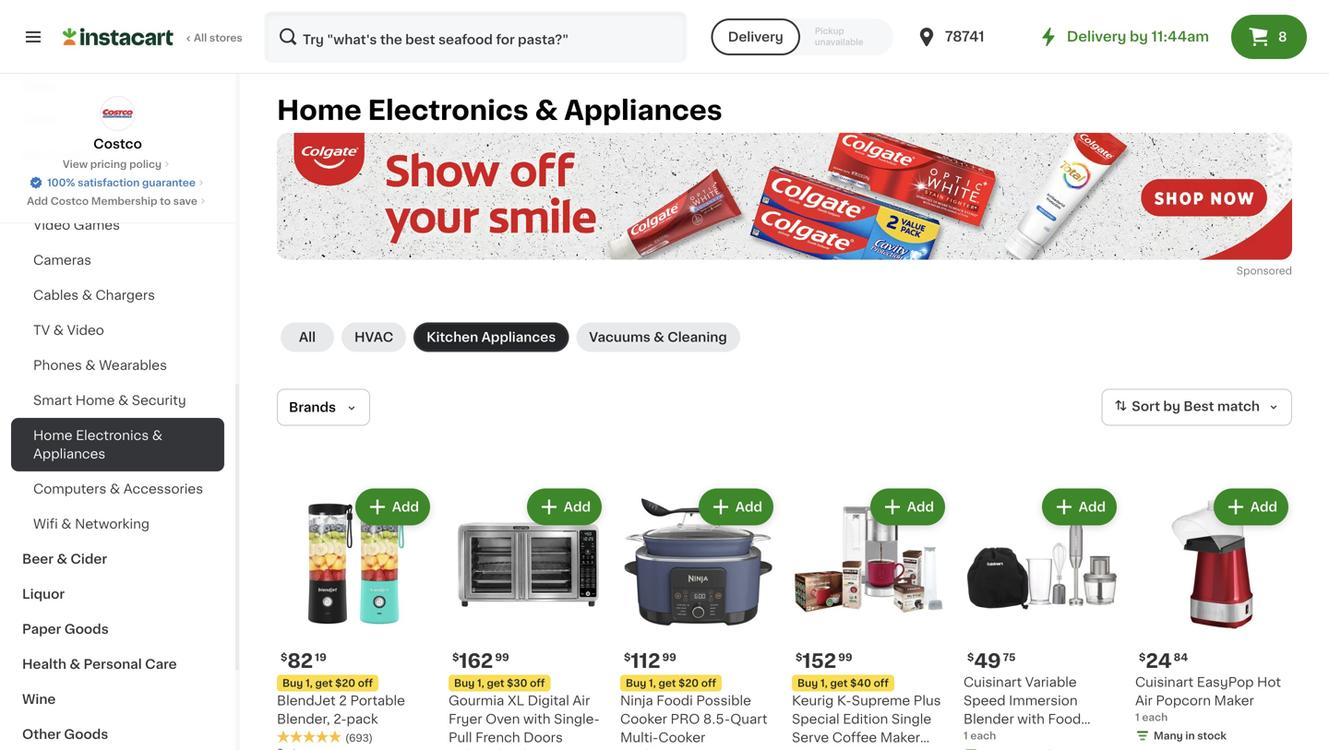Task type: vqa. For each thing, say whether or not it's contained in the screenshot.
"add" button related to 162
yes



Task type: locate. For each thing, give the bounding box(es) containing it.
2 product group from the left
[[449, 485, 606, 750]]

buy up gourmia
[[454, 678, 475, 689]]

$20 up foodi on the bottom of the page
[[679, 678, 699, 689]]

home for home electronics &  appliances
[[277, 97, 362, 124]]

by inside 'best match sort by' 'field'
[[1164, 400, 1181, 413]]

1, for 82
[[306, 678, 313, 689]]

instacart logo image
[[63, 26, 174, 48]]

$ 162 99
[[452, 652, 509, 671]]

electronics inside the home electronics & appliances
[[76, 429, 149, 442]]

1, for 162
[[477, 678, 484, 689]]

paper goods link
[[11, 612, 224, 647]]

0 vertical spatial cooker
[[620, 713, 667, 726]]

delivery inside button
[[728, 30, 784, 43]]

electronics for home electronics & appliances
[[76, 429, 149, 442]]

off right $30
[[530, 678, 545, 689]]

0 horizontal spatial with
[[523, 713, 551, 726]]

home electronics & appliances link
[[11, 418, 224, 472]]

• sponsored: colgate: show off your smile. shop now. image
[[277, 133, 1292, 260]]

1 air from the left
[[573, 695, 590, 708]]

buy up blendjet
[[282, 678, 303, 689]]

electronics link
[[11, 138, 224, 173]]

view pricing policy link
[[63, 157, 173, 172]]

get left $30
[[487, 678, 504, 689]]

1 horizontal spatial delivery
[[1067, 30, 1127, 43]]

3 $ from the left
[[624, 653, 631, 663]]

2 off from the left
[[530, 678, 545, 689]]

1 horizontal spatial with
[[792, 750, 819, 750]]

many
[[1154, 731, 1183, 741]]

2 vertical spatial electronics
[[76, 429, 149, 442]]

get
[[315, 678, 333, 689], [487, 678, 504, 689], [659, 678, 676, 689], [830, 678, 848, 689]]

get for 112
[[659, 678, 676, 689]]

2 vertical spatial appliances
[[33, 448, 105, 461]]

$20 for 112
[[679, 678, 699, 689]]

3 off from the left
[[701, 678, 716, 689]]

1 horizontal spatial by
[[1164, 400, 1181, 413]]

wifi
[[33, 518, 58, 531]]

$ 24 84
[[1139, 652, 1188, 671]]

0 horizontal spatial each
[[971, 731, 996, 741]]

1, for 152
[[821, 678, 828, 689]]

$ for 162
[[452, 653, 459, 663]]

all stores
[[194, 33, 242, 43]]

2
[[339, 695, 347, 708]]

phones
[[33, 359, 82, 372]]

1 99 from the left
[[495, 653, 509, 663]]

$ for 24
[[1139, 653, 1146, 663]]

152
[[802, 652, 837, 671]]

1, for 112
[[649, 678, 656, 689]]

pull
[[449, 732, 472, 744]]

1 horizontal spatial air
[[1135, 695, 1153, 708]]

vacuums & cleaning link
[[576, 323, 740, 352]]

other goods
[[22, 728, 108, 741]]

maker inside cuisinart easypop hot air popcorn maker 1 each
[[1214, 695, 1254, 708]]

each up many
[[1142, 713, 1168, 723]]

0 horizontal spatial delivery
[[728, 30, 784, 43]]

2 horizontal spatial 99
[[838, 653, 853, 663]]

4 buy from the left
[[798, 678, 818, 689]]

0 vertical spatial all
[[194, 33, 207, 43]]

2 horizontal spatial appliances
[[564, 97, 722, 124]]

99 right 112
[[662, 653, 676, 663]]

0 horizontal spatial air
[[573, 695, 590, 708]]

2 air from the left
[[1135, 695, 1153, 708]]

2 add button from the left
[[529, 491, 600, 524]]

11:44am
[[1152, 30, 1209, 43]]

1 $ from the left
[[281, 653, 287, 663]]

electronics down smart home & security
[[76, 429, 149, 442]]

$ inside $ 112 99
[[624, 653, 631, 663]]

None search field
[[264, 11, 687, 63]]

off up supreme
[[874, 678, 889, 689]]

paper
[[22, 623, 61, 636]]

0 vertical spatial video
[[33, 219, 70, 232]]

0 vertical spatial maker
[[1214, 695, 1254, 708]]

0 vertical spatial costco
[[93, 138, 142, 150]]

delivery by 11:44am
[[1067, 30, 1209, 43]]

1 vertical spatial home
[[76, 394, 115, 407]]

6 product group from the left
[[1135, 485, 1292, 747]]

hot
[[1257, 676, 1281, 689]]

security
[[132, 394, 186, 407]]

home electronics &  appliances
[[277, 97, 722, 124]]

1 vertical spatial appliances
[[481, 331, 556, 344]]

special
[[792, 713, 840, 726]]

$ left 84
[[1139, 653, 1146, 663]]

1 add button from the left
[[357, 491, 428, 524]]

1, up blendjet
[[306, 678, 313, 689]]

goods right the other
[[64, 728, 108, 741]]

smart home & security link
[[11, 383, 224, 418]]

costco link
[[93, 96, 142, 153]]

off up possible
[[701, 678, 716, 689]]

1, up gourmia
[[477, 678, 484, 689]]

with down serve on the right bottom of the page
[[792, 750, 819, 750]]

6 add button from the left
[[1216, 491, 1287, 524]]

99
[[495, 653, 509, 663], [662, 653, 676, 663], [838, 653, 853, 663]]

0 horizontal spatial maker
[[880, 732, 920, 744]]

policy
[[129, 159, 162, 169]]

get for 82
[[315, 678, 333, 689]]

cuisinart inside cuisinart variable speed immersion blender with food processor
[[964, 676, 1022, 689]]

possible
[[696, 695, 751, 708]]

1 vertical spatial video
[[67, 324, 104, 337]]

k- down the coffee at the bottom of page
[[840, 750, 855, 750]]

0 vertical spatial by
[[1130, 30, 1148, 43]]

2 cuisinart from the left
[[1135, 676, 1194, 689]]

with inside gourmia xl digital air fryer oven with single- pull french doors
[[523, 713, 551, 726]]

1 get from the left
[[315, 678, 333, 689]]

4 off from the left
[[874, 678, 889, 689]]

paper goods
[[22, 623, 109, 636]]

costco logo image
[[100, 96, 135, 131]]

& for beer & cider
[[57, 553, 67, 566]]

5 product group from the left
[[964, 485, 1121, 750]]

1 horizontal spatial each
[[1142, 713, 1168, 723]]

& for phones & wearables
[[85, 359, 96, 372]]

video down cables & chargers
[[67, 324, 104, 337]]

0 horizontal spatial costco
[[51, 196, 89, 206]]

with up doors
[[523, 713, 551, 726]]

3 get from the left
[[659, 678, 676, 689]]

2 99 from the left
[[662, 653, 676, 663]]

1 1, from the left
[[306, 678, 313, 689]]

get for 152
[[830, 678, 848, 689]]

1 horizontal spatial 1
[[1135, 713, 1140, 723]]

1 horizontal spatial all
[[299, 331, 316, 344]]

$ up gourmia
[[452, 653, 459, 663]]

delivery by 11:44am link
[[1038, 26, 1209, 48]]

2 1, from the left
[[477, 678, 484, 689]]

1 buy 1, get $20 off from the left
[[282, 678, 373, 689]]

product group
[[277, 485, 434, 750], [449, 485, 606, 750], [620, 485, 777, 750], [792, 485, 949, 750], [964, 485, 1121, 750], [1135, 485, 1292, 747]]

1 vertical spatial by
[[1164, 400, 1181, 413]]

4 product group from the left
[[792, 485, 949, 750]]

buy 1, get $20 off up 2
[[282, 678, 373, 689]]

product group containing 24
[[1135, 485, 1292, 747]]

gourmia
[[449, 695, 504, 708]]

$ left 19
[[281, 653, 287, 663]]

blendjet
[[277, 695, 336, 708]]

1 horizontal spatial $20
[[679, 678, 699, 689]]

french
[[475, 732, 520, 744]]

cuisinart for air
[[1135, 676, 1194, 689]]

buy up keurig
[[798, 678, 818, 689]]

1 horizontal spatial buy 1, get $20 off
[[626, 678, 716, 689]]

air inside cuisinart easypop hot air popcorn maker 1 each
[[1135, 695, 1153, 708]]

4 add button from the left
[[872, 491, 943, 524]]

4 1, from the left
[[821, 678, 828, 689]]

goods for other goods
[[64, 728, 108, 741]]

& for health & personal care
[[70, 658, 80, 671]]

by left 11:44am
[[1130, 30, 1148, 43]]

stores
[[209, 33, 242, 43]]

off for 82
[[358, 678, 373, 689]]

video down the audio at the left top of the page
[[33, 219, 70, 232]]

3 buy from the left
[[626, 678, 646, 689]]

0 vertical spatial k-
[[837, 695, 852, 708]]

78741 button
[[916, 11, 1026, 63]]

1, down $ 112 99
[[649, 678, 656, 689]]

add for cuisinart
[[1079, 501, 1106, 514]]

$20 up 2
[[335, 678, 355, 689]]

satisfaction
[[78, 178, 140, 188]]

home inside the home electronics & appliances
[[33, 429, 73, 442]]

smart
[[33, 394, 72, 407]]

cuisinart up speed
[[964, 676, 1022, 689]]

0 vertical spatial home
[[277, 97, 362, 124]]

1 buy from the left
[[282, 678, 303, 689]]

6 $ from the left
[[1139, 653, 1146, 663]]

0 vertical spatial 1
[[1135, 713, 1140, 723]]

ninja foodi possible cooker pro 8.5-quart multi-cooker
[[620, 695, 768, 744]]

health
[[22, 658, 66, 671]]

add for blendjet
[[392, 501, 419, 514]]

99 up buy 1, get $40 off
[[838, 653, 853, 663]]

cider
[[71, 553, 107, 566]]

99 up buy 1, get $30 off
[[495, 653, 509, 663]]

1 horizontal spatial appliances
[[481, 331, 556, 344]]

$ inside $ 152 99
[[796, 653, 802, 663]]

off for 152
[[874, 678, 889, 689]]

3 99 from the left
[[838, 653, 853, 663]]

add button for 152
[[872, 491, 943, 524]]

$ inside $ 162 99
[[452, 653, 459, 663]]

cuisinart inside cuisinart easypop hot air popcorn maker 1 each
[[1135, 676, 1194, 689]]

2 vertical spatial home
[[33, 429, 73, 442]]

with down immersion
[[1018, 713, 1045, 726]]

all left stores
[[194, 33, 207, 43]]

1 horizontal spatial 99
[[662, 653, 676, 663]]

all
[[194, 33, 207, 43], [299, 331, 316, 344]]

blendjet 2 portable blender, 2-pack
[[277, 695, 405, 726]]

Search field
[[266, 13, 686, 61]]

1 $20 from the left
[[335, 678, 355, 689]]

goods up health & personal care
[[64, 623, 109, 636]]

air left popcorn
[[1135, 695, 1153, 708]]

(693)
[[345, 733, 373, 744]]

1 inside cuisinart easypop hot air popcorn maker 1 each
[[1135, 713, 1140, 723]]

buy for 82
[[282, 678, 303, 689]]

2 horizontal spatial home
[[277, 97, 362, 124]]

kitchen
[[427, 331, 478, 344]]

$ left 75
[[967, 653, 974, 663]]

2 goods from the top
[[64, 728, 108, 741]]

cooker up multi-
[[620, 713, 667, 726]]

cup
[[855, 750, 882, 750]]

goods inside paper goods link
[[64, 623, 109, 636]]

2 $20 from the left
[[679, 678, 699, 689]]

k- down buy 1, get $40 off
[[837, 695, 852, 708]]

$ up ninja
[[624, 653, 631, 663]]

$ inside '$ 82 19'
[[281, 653, 287, 663]]

1, up keurig
[[821, 678, 828, 689]]

k-
[[837, 695, 852, 708], [840, 750, 855, 750]]

0 horizontal spatial by
[[1130, 30, 1148, 43]]

by inside delivery by 11:44am link
[[1130, 30, 1148, 43]]

0 horizontal spatial buy 1, get $20 off
[[282, 678, 373, 689]]

5 $ from the left
[[967, 653, 974, 663]]

off for 112
[[701, 678, 716, 689]]

1 vertical spatial cooker
[[658, 732, 706, 744]]

all left hvac
[[299, 331, 316, 344]]

1 off from the left
[[358, 678, 373, 689]]

0 vertical spatial electronics
[[368, 97, 529, 124]]

1 vertical spatial maker
[[880, 732, 920, 744]]

1 each
[[964, 731, 996, 741]]

each
[[1142, 713, 1168, 723], [971, 731, 996, 741]]

$ inside $ 24 84
[[1139, 653, 1146, 663]]

off
[[358, 678, 373, 689], [530, 678, 545, 689], [701, 678, 716, 689], [874, 678, 889, 689]]

pack
[[347, 713, 378, 726]]

air up single-
[[573, 695, 590, 708]]

get left $40 at the right of the page
[[830, 678, 848, 689]]

appliances inside the home electronics & appliances
[[33, 448, 105, 461]]

maker up pods
[[880, 732, 920, 744]]

1 vertical spatial 1
[[964, 731, 968, 741]]

each down blender
[[971, 731, 996, 741]]

0 horizontal spatial appliances
[[33, 448, 105, 461]]

0 vertical spatial appliances
[[564, 97, 722, 124]]

$ for 82
[[281, 653, 287, 663]]

electronics up 100% at the top
[[22, 149, 98, 162]]

goods inside other goods link
[[64, 728, 108, 741]]

easypop
[[1197, 676, 1254, 689]]

home
[[277, 97, 362, 124], [76, 394, 115, 407], [33, 429, 73, 442]]

& for cables & chargers
[[82, 289, 92, 302]]

4 get from the left
[[830, 678, 848, 689]]

1 horizontal spatial cuisinart
[[1135, 676, 1194, 689]]

pods
[[885, 750, 918, 750]]

portable
[[350, 695, 405, 708]]

2 horizontal spatial with
[[1018, 713, 1045, 726]]

3 add button from the left
[[700, 491, 772, 524]]

video
[[33, 219, 70, 232], [67, 324, 104, 337]]

0 horizontal spatial home
[[33, 429, 73, 442]]

99 inside $ 162 99
[[495, 653, 509, 663]]

2 buy from the left
[[454, 678, 475, 689]]

buy up ninja
[[626, 678, 646, 689]]

off up portable
[[358, 678, 373, 689]]

electronics
[[368, 97, 529, 124], [22, 149, 98, 162], [76, 429, 149, 442]]

cooker down pro
[[658, 732, 706, 744]]

75
[[1003, 653, 1016, 663]]

costco down 100% at the top
[[51, 196, 89, 206]]

3 product group from the left
[[620, 485, 777, 750]]

99 inside $ 152 99
[[838, 653, 853, 663]]

get up blendjet
[[315, 678, 333, 689]]

1 vertical spatial goods
[[64, 728, 108, 741]]

buy 1, get $30 off
[[454, 678, 545, 689]]

air inside gourmia xl digital air fryer oven with single- pull french doors
[[573, 695, 590, 708]]

hvac link
[[342, 323, 406, 352]]

2 $ from the left
[[452, 653, 459, 663]]

wearables
[[99, 359, 167, 372]]

$ inside $ 49 75
[[967, 653, 974, 663]]

edition
[[843, 713, 888, 726]]

2 get from the left
[[487, 678, 504, 689]]

games
[[74, 219, 120, 232]]

0 horizontal spatial 99
[[495, 653, 509, 663]]

cables
[[33, 289, 79, 302]]

1 cuisinart from the left
[[964, 676, 1022, 689]]

$ up keurig
[[796, 653, 802, 663]]

add button for 112
[[700, 491, 772, 524]]

buy for 112
[[626, 678, 646, 689]]

$ 112 99
[[624, 652, 676, 671]]

keurig k-supreme plus special edition single serve coffee maker with 18 k-cup pods
[[792, 695, 941, 750]]

get up foodi on the bottom of the page
[[659, 678, 676, 689]]

112
[[631, 652, 660, 671]]

4 $ from the left
[[796, 653, 802, 663]]

$ for 112
[[624, 653, 631, 663]]

1 vertical spatial costco
[[51, 196, 89, 206]]

99 inside $ 112 99
[[662, 653, 676, 663]]

with inside cuisinart variable speed immersion blender with food processor
[[1018, 713, 1045, 726]]

maker down "easypop"
[[1214, 695, 1254, 708]]

0 horizontal spatial 1
[[964, 731, 968, 741]]

buy
[[282, 678, 303, 689], [454, 678, 475, 689], [626, 678, 646, 689], [798, 678, 818, 689]]

2 buy 1, get $20 off from the left
[[626, 678, 716, 689]]

0 horizontal spatial $20
[[335, 678, 355, 689]]

electronics down search field
[[368, 97, 529, 124]]

3 1, from the left
[[649, 678, 656, 689]]

1 horizontal spatial home
[[76, 394, 115, 407]]

0 horizontal spatial cuisinart
[[964, 676, 1022, 689]]

smart home & security
[[33, 394, 186, 407]]

1 vertical spatial each
[[971, 731, 996, 741]]

100%
[[47, 178, 75, 188]]

0 horizontal spatial all
[[194, 33, 207, 43]]

1 goods from the top
[[64, 623, 109, 636]]

brands
[[289, 401, 336, 414]]

1 horizontal spatial maker
[[1214, 695, 1254, 708]]

0 vertical spatial goods
[[64, 623, 109, 636]]

0 vertical spatial each
[[1142, 713, 1168, 723]]

1 vertical spatial all
[[299, 331, 316, 344]]

cuisinart down $ 24 84
[[1135, 676, 1194, 689]]

1 product group from the left
[[277, 485, 434, 750]]

costco up view pricing policy link
[[93, 138, 142, 150]]

49
[[974, 652, 1001, 671]]

add inside "link"
[[27, 196, 48, 206]]

maker
[[1214, 695, 1254, 708], [880, 732, 920, 744]]

buy 1, get $20 off up foodi on the bottom of the page
[[626, 678, 716, 689]]

by right "sort"
[[1164, 400, 1181, 413]]



Task type: describe. For each thing, give the bounding box(es) containing it.
coffee
[[832, 732, 877, 744]]

vacuums & cleaning
[[589, 331, 727, 344]]

electronics for home electronics &  appliances
[[368, 97, 529, 124]]

1 horizontal spatial costco
[[93, 138, 142, 150]]

quart
[[730, 713, 768, 726]]

delivery for delivery
[[728, 30, 784, 43]]

sort by
[[1132, 400, 1181, 413]]

computers & accessories
[[33, 483, 203, 496]]

99 for 162
[[495, 653, 509, 663]]

accessories
[[123, 483, 203, 496]]

$ for 49
[[967, 653, 974, 663]]

beer
[[22, 553, 53, 566]]

& for tv & video
[[53, 324, 64, 337]]

other goods link
[[11, 717, 224, 750]]

air for single-
[[573, 695, 590, 708]]

costco inside add costco membership to save "link"
[[51, 196, 89, 206]]

supreme
[[852, 695, 910, 708]]

view pricing policy
[[63, 159, 162, 169]]

cameras link
[[11, 243, 224, 278]]

wine link
[[11, 682, 224, 717]]

product group containing 49
[[964, 485, 1121, 750]]

kitchen appliances link
[[414, 323, 569, 352]]

$ for 152
[[796, 653, 802, 663]]

serve
[[792, 732, 829, 744]]

buy 1, get $40 off
[[798, 678, 889, 689]]

goods for paper goods
[[64, 623, 109, 636]]

99 for 112
[[662, 653, 676, 663]]

by for delivery
[[1130, 30, 1148, 43]]

other
[[22, 728, 61, 741]]

buy 1, get $20 off for 112
[[626, 678, 716, 689]]

Best match Sort by field
[[1102, 389, 1292, 426]]

keurig
[[792, 695, 834, 708]]

appliances for home electronics & appliances
[[33, 448, 105, 461]]

$ 152 99
[[796, 652, 853, 671]]

pro
[[671, 713, 700, 726]]

product group containing 162
[[449, 485, 606, 750]]

variable
[[1025, 676, 1077, 689]]

air for each
[[1135, 695, 1153, 708]]

8.5-
[[703, 713, 730, 726]]

$30
[[507, 678, 528, 689]]

all for all
[[299, 331, 316, 344]]

2-
[[333, 713, 347, 726]]

pricing
[[90, 159, 127, 169]]

all link
[[281, 323, 334, 352]]

product group containing 152
[[792, 485, 949, 750]]

floral link
[[11, 102, 224, 138]]

delivery for delivery by 11:44am
[[1067, 30, 1127, 43]]

oven
[[486, 713, 520, 726]]

add button for 162
[[529, 491, 600, 524]]

$ 49 75
[[967, 652, 1016, 671]]

add button for 82
[[357, 491, 428, 524]]

product group containing 82
[[277, 485, 434, 750]]

with inside keurig k-supreme plus special edition single serve coffee maker with 18 k-cup pods
[[792, 750, 819, 750]]

all stores link
[[63, 11, 244, 63]]

buy for 152
[[798, 678, 818, 689]]

& for wifi & networking
[[61, 518, 72, 531]]

speed
[[964, 695, 1006, 708]]

audio link
[[11, 173, 224, 208]]

video games
[[33, 219, 120, 232]]

baby
[[22, 78, 57, 91]]

plus
[[914, 695, 941, 708]]

add for ninja
[[736, 501, 762, 514]]

99 for 152
[[838, 653, 853, 663]]

cuisinart variable speed immersion blender with food processor
[[964, 676, 1081, 744]]

all for all stores
[[194, 33, 207, 43]]

digital
[[528, 695, 569, 708]]

get for 162
[[487, 678, 504, 689]]

each inside cuisinart easypop hot air popcorn maker 1 each
[[1142, 713, 1168, 723]]

fryer
[[449, 713, 482, 726]]

floral
[[22, 114, 59, 126]]

& for computers & accessories
[[110, 483, 120, 496]]

buy 1, get $20 off for 82
[[282, 678, 373, 689]]

maker inside keurig k-supreme plus special edition single serve coffee maker with 18 k-cup pods
[[880, 732, 920, 744]]

phones & wearables link
[[11, 348, 224, 383]]

video games link
[[11, 208, 224, 243]]

84
[[1174, 653, 1188, 663]]

100% satisfaction guarantee button
[[29, 172, 207, 190]]

8 button
[[1231, 15, 1307, 59]]

spo
[[1237, 266, 1257, 276]]

19
[[315, 653, 327, 663]]

add for gourmia
[[564, 501, 591, 514]]

tv & video
[[33, 324, 104, 337]]

single
[[892, 713, 932, 726]]

foodi
[[657, 695, 693, 708]]

match
[[1218, 400, 1260, 413]]

best
[[1184, 400, 1214, 413]]

$40
[[850, 678, 871, 689]]

cuisinart easypop hot air popcorn maker 1 each
[[1135, 676, 1281, 723]]

in
[[1186, 731, 1195, 741]]

single-
[[554, 713, 600, 726]]

to
[[160, 196, 171, 206]]

liquor link
[[11, 577, 224, 612]]

personal
[[84, 658, 142, 671]]

care
[[145, 658, 177, 671]]

vacuums
[[589, 331, 651, 344]]

1 vertical spatial electronics
[[22, 149, 98, 162]]

appliances for home electronics &  appliances
[[564, 97, 722, 124]]

by for sort
[[1164, 400, 1181, 413]]

1 vertical spatial k-
[[840, 750, 855, 750]]

nsored
[[1257, 266, 1292, 276]]

& inside the home electronics & appliances
[[152, 429, 162, 442]]

buy for 162
[[454, 678, 475, 689]]

add for keurig
[[907, 501, 934, 514]]

$ 82 19
[[281, 652, 327, 671]]

$20 for 82
[[335, 678, 355, 689]]

cleaning
[[668, 331, 727, 344]]

162
[[459, 652, 493, 671]]

wifi & networking link
[[11, 507, 224, 542]]

gourmia xl digital air fryer oven with single- pull french doors
[[449, 695, 600, 744]]

5 add button from the left
[[1044, 491, 1115, 524]]

view
[[63, 159, 88, 169]]

blender,
[[277, 713, 330, 726]]

health & personal care link
[[11, 647, 224, 682]]

beer & cider link
[[11, 542, 224, 577]]

product group containing 112
[[620, 485, 777, 750]]

off for 162
[[530, 678, 545, 689]]

many in stock
[[1154, 731, 1227, 741]]

cuisinart for immersion
[[964, 676, 1022, 689]]

appliances inside kitchen appliances link
[[481, 331, 556, 344]]

processor
[[964, 732, 1029, 744]]

service type group
[[711, 18, 893, 55]]

& for vacuums & cleaning
[[654, 331, 665, 344]]

home electronics & appliances
[[33, 429, 162, 461]]

guarantee
[[142, 178, 196, 188]]

home for home electronics & appliances
[[33, 429, 73, 442]]

liquor
[[22, 588, 65, 601]]

delivery button
[[711, 18, 800, 55]]



